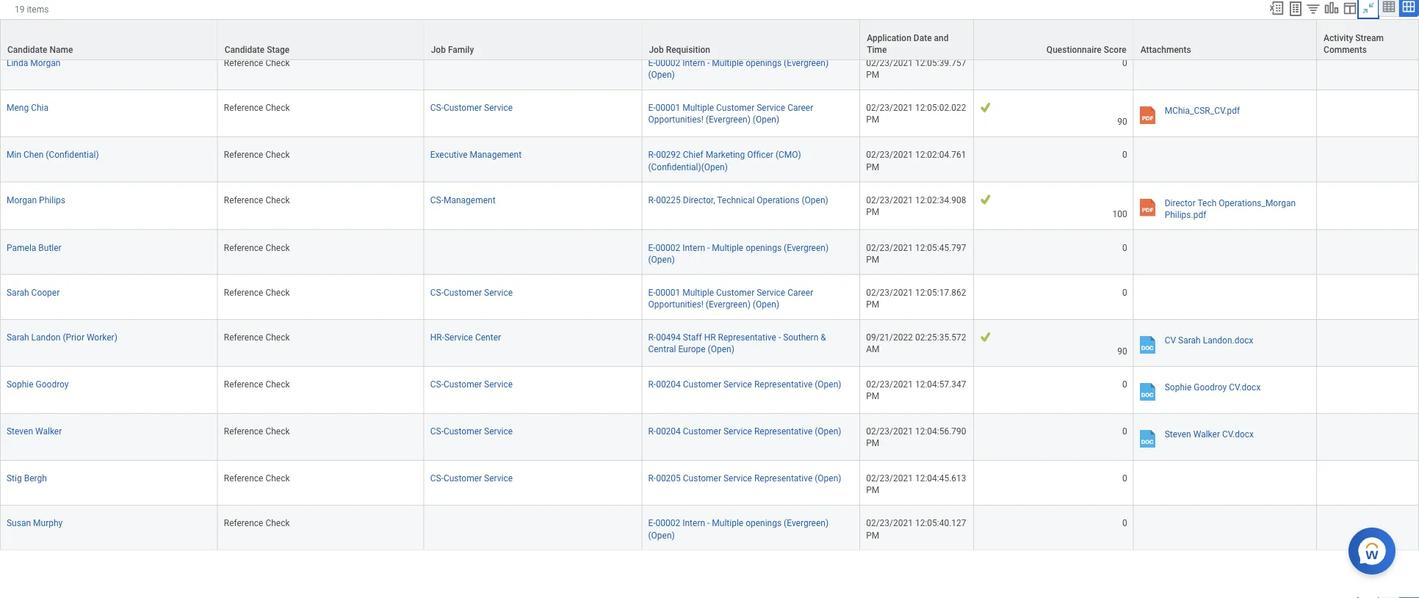 Task type: vqa. For each thing, say whether or not it's contained in the screenshot.
Administrative Assistant to the right
no



Task type: describe. For each thing, give the bounding box(es) containing it.
reference check for morgan philips
[[224, 195, 290, 206]]

sophie goodroy
[[7, 380, 69, 391]]

0 for 02/23/2021 12:04:56.790 pm
[[1123, 427, 1128, 438]]

02/23/2021 12:05:02.022 pm
[[867, 103, 969, 125]]

02/23/2021 for 02/23/2021 12:05:17.862 pm
[[867, 288, 914, 298]]

00292
[[656, 150, 681, 161]]

sarah right cv
[[1179, 336, 1201, 346]]

02:25:35.572
[[916, 333, 967, 343]]

steven walker link
[[7, 424, 62, 438]]

02/23/2021 for 02/23/2021 12:04:45.613 pm
[[867, 474, 914, 485]]

requisition
[[666, 45, 711, 55]]

- for 02/23/2021 12:05:39.757 pm
[[708, 58, 710, 69]]

job family
[[431, 45, 474, 55]]

morgan philips
[[7, 195, 65, 206]]

name
[[50, 45, 73, 55]]

sarah cooper
[[7, 288, 60, 298]]

reference check for linda morgan
[[224, 58, 290, 69]]

intern for 02/23/2021 12:05:39.757 pm
[[683, 58, 706, 69]]

export to worksheets image
[[1288, 0, 1305, 18]]

hr
[[705, 333, 716, 343]]

00204 for 02/23/2021 12:04:56.790 pm
[[656, 427, 681, 438]]

cs- for goodroy
[[430, 380, 444, 391]]

cs-customer service link for 02/23/2021 12:04:56.790 pm
[[430, 424, 513, 438]]

4 r- from the top
[[649, 380, 656, 391]]

(open) inside the r-00494 staff hr representative - southern & central europe (open)
[[708, 345, 735, 355]]

12:05:40.127
[[916, 519, 967, 530]]

sarah landon (prior worker)
[[7, 333, 117, 343]]

sophie for sophie goodroy
[[7, 380, 33, 391]]

job family button
[[425, 20, 642, 60]]

row containing linda morgan
[[0, 46, 1420, 91]]

3 reference check from the top
[[224, 103, 290, 114]]

12:04:57.347
[[916, 380, 967, 391]]

row containing stig bergh
[[0, 462, 1420, 507]]

family
[[448, 45, 474, 55]]

0 for 02/23/2021 12:05:17.862 pm
[[1123, 288, 1128, 298]]

hr-
[[430, 333, 445, 343]]

r-00225 director, technical operations (open) link
[[649, 192, 829, 206]]

cs-customer service link for 02/23/2021 12:05:08.072 pm
[[430, 10, 513, 24]]

3 reference from the top
[[224, 103, 263, 114]]

cv sarah landon.docx
[[1165, 336, 1254, 346]]

02/23/2021 12:05:08.072 pm
[[867, 13, 969, 36]]

0 vertical spatial morgan
[[30, 58, 61, 69]]

0 for 02/23/2021 12:05:45.797 pm
[[1123, 243, 1128, 254]]

walker for steven walker cv.docx
[[1194, 430, 1221, 441]]

linda morgan
[[7, 58, 61, 69]]

sophie goodroy link
[[7, 377, 69, 391]]

12:04:45.613
[[916, 474, 967, 485]]

r- for r-00225 director, technical operations (open) link
[[649, 195, 656, 206]]

row containing min chen (confidential)
[[0, 138, 1420, 183]]

meng chia
[[7, 103, 49, 114]]

cs-customer service for 02/23/2021 12:05:02.022 pm
[[430, 103, 513, 114]]

7 reference check element from the top
[[224, 285, 290, 298]]

kenneth
[[7, 13, 39, 24]]

5 r- from the top
[[649, 427, 656, 438]]

reference for pamela butler
[[224, 243, 263, 254]]

time
[[867, 45, 887, 55]]

1 career from the top
[[788, 13, 814, 24]]

openings for 02/23/2021 12:05:39.757 pm
[[746, 58, 782, 69]]

cs-customer service for 02/23/2021 12:05:17.862 pm
[[430, 288, 513, 298]]

mchia_csr_cv.pdf link
[[1165, 103, 1241, 128]]

representative inside the r-00494 staff hr representative - southern & central europe (open)
[[718, 333, 777, 343]]

reference check element for sophie goodroy
[[224, 377, 290, 391]]

7 reference check from the top
[[224, 288, 290, 298]]

officer
[[748, 150, 774, 161]]

reference check element for sarah landon (prior worker)
[[224, 330, 290, 343]]

row containing kenneth robinson
[[0, 1, 1420, 46]]

r-00292 chief marketing officer (cmo) (confidential)(open)
[[649, 150, 802, 173]]

pm for 02/23/2021 12:05:45.797 pm
[[867, 255, 880, 265]]

pm for 02/23/2021 12:04:45.613 pm
[[867, 486, 880, 497]]

cv
[[1165, 336, 1177, 346]]

row containing sarah landon (prior worker)
[[0, 321, 1420, 368]]

00001 for 02/23/2021 12:05:17.862 pm
[[656, 288, 681, 298]]

job requisition
[[649, 45, 711, 55]]

1 00001 from the top
[[656, 13, 681, 24]]

pamela butler link
[[7, 240, 61, 254]]

landon
[[31, 333, 61, 343]]

reference for sophie goodroy
[[224, 380, 263, 391]]

reference check for pamela butler
[[224, 243, 290, 254]]

cs-customer service for 02/23/2021 12:04:57.347 pm
[[430, 380, 513, 391]]

09/21/2022 02:25:35.572 am
[[867, 333, 969, 355]]

02/23/2021 for 02/23/2021 12:05:40.127 pm
[[867, 519, 914, 530]]

application
[[867, 33, 912, 43]]

shrink image
[[1361, 0, 1377, 16]]

questionnaire score
[[1047, 45, 1127, 55]]

0 for 02/23/2021 12:05:39.757 pm
[[1123, 58, 1128, 69]]

02/23/2021 12:05:40.127 pm
[[867, 519, 969, 541]]

stig bergh link
[[7, 471, 47, 485]]

00204 for 02/23/2021 12:04:57.347 pm
[[656, 380, 681, 391]]

goodroy for sophie goodroy cv.docx
[[1194, 383, 1228, 393]]

director
[[1165, 198, 1196, 209]]

director tech operations_morgan philips.pdf
[[1165, 198, 1296, 220]]

am
[[867, 345, 880, 355]]

e-00002 intern - multiple openings (evergreen) (open) for 02/23/2021 12:05:45.797 pm
[[649, 243, 829, 265]]

reference check element for linda morgan
[[224, 55, 290, 69]]

cs-customer service link for 02/23/2021 12:05:17.862 pm
[[430, 285, 513, 298]]

e-00002 intern - multiple openings (evergreen) (open) link for 02/23/2021 12:05:40.127 pm
[[649, 516, 829, 541]]

02/23/2021 12:02:34.908 pm
[[867, 195, 969, 217]]

00494
[[656, 333, 681, 343]]

intern for 02/23/2021 12:05:40.127 pm
[[683, 519, 706, 530]]

cv sarah landon.docx link
[[1165, 332, 1254, 358]]

kenneth robinson
[[7, 13, 78, 24]]

executive management
[[430, 150, 522, 161]]

check for susan murphy
[[266, 519, 290, 530]]

walker for steven walker
[[35, 427, 62, 438]]

center
[[475, 333, 501, 343]]

7 reference from the top
[[224, 288, 263, 298]]

robinson
[[41, 13, 78, 24]]

reference check for sophie goodroy
[[224, 380, 290, 391]]

row containing meng chia
[[0, 91, 1420, 138]]

meng chia link
[[7, 100, 49, 114]]

r-00204 customer service representative (open) for 02/23/2021 12:04:56.790 pm
[[649, 427, 842, 438]]

kenneth robinson link
[[7, 10, 78, 24]]

activity stream comments
[[1324, 33, 1385, 55]]

00002 for 02/23/2021 12:05:40.127 pm
[[656, 519, 681, 530]]

1 e-00001 multiple customer service career opportunities! (evergreen) (open) link from the top
[[649, 10, 814, 36]]

cs- for walker
[[430, 427, 444, 438]]

r-00205 customer service representative (open)
[[649, 474, 842, 485]]

19
[[15, 4, 25, 15]]

sarah for sarah landon (prior worker)
[[7, 333, 29, 343]]

cs-customer service for 02/23/2021 12:04:45.613 pm
[[430, 474, 513, 485]]

1 e-00001 multiple customer service career opportunities! (evergreen) (open) from the top
[[649, 13, 814, 36]]

butler
[[38, 243, 61, 254]]

landon.docx
[[1204, 336, 1254, 346]]

pm for 02/23/2021 12:02:04.761 pm
[[867, 162, 880, 173]]

questionnaire score button
[[974, 20, 1134, 60]]

3 check from the top
[[266, 103, 290, 114]]

expand table image
[[1402, 0, 1417, 14]]

reference check element for steven walker
[[224, 424, 290, 438]]

00002 for 02/23/2021 12:05:45.797 pm
[[656, 243, 681, 254]]

philips.pdf
[[1165, 210, 1207, 220]]

(prior
[[63, 333, 84, 343]]

representative for 02/23/2021 12:04:56.790 pm
[[755, 427, 813, 438]]

reference for sarah landon (prior worker)
[[224, 333, 263, 343]]

02/23/2021 12:05:39.757 pm
[[867, 58, 969, 80]]

select to filter grid data image
[[1306, 1, 1322, 16]]

- for 02/23/2021 12:05:40.127 pm
[[708, 519, 710, 530]]

12:02:04.761
[[916, 150, 967, 161]]

cs-management link
[[430, 192, 496, 206]]

sophie goodroy cv.docx link
[[1165, 380, 1261, 405]]

12:05:45.797
[[916, 243, 967, 254]]

row containing application date and time
[[0, 19, 1420, 60]]

12:05:08.072
[[916, 13, 967, 24]]

management for executive management
[[470, 150, 522, 161]]

90 for mchia_csr_cv.pdf
[[1118, 117, 1128, 128]]

cs-management
[[430, 195, 496, 206]]

southern
[[784, 333, 819, 343]]

r-00225 director, technical operations (open)
[[649, 195, 829, 206]]

hr-service center
[[430, 333, 501, 343]]

cs- for cooper
[[430, 288, 444, 298]]

director tech operations_morgan philips.pdf link
[[1165, 195, 1311, 221]]

europe
[[679, 345, 706, 355]]

reference for stig bergh
[[224, 474, 263, 485]]

job for job family
[[431, 45, 446, 55]]

check for linda morgan
[[266, 58, 290, 69]]

murphy
[[33, 519, 63, 530]]

steven for steven walker cv.docx
[[1165, 430, 1192, 441]]

susan murphy
[[7, 519, 63, 530]]

candidate stage button
[[218, 20, 424, 60]]

sarah for sarah cooper
[[7, 288, 29, 298]]

e-00002 intern - multiple openings (evergreen) (open) for 02/23/2021 12:05:40.127 pm
[[649, 519, 829, 541]]

reference for morgan philips
[[224, 195, 263, 206]]

r-00205 customer service representative (open) link
[[649, 471, 842, 485]]

job requisition button
[[643, 20, 860, 60]]

02/23/2021 12:05:45.797 pm
[[867, 243, 969, 265]]

row containing pamela butler
[[0, 231, 1420, 276]]

check for kenneth robinson
[[266, 13, 290, 24]]

check for sarah landon (prior worker)
[[266, 333, 290, 343]]

activity
[[1324, 33, 1354, 43]]

marketing
[[706, 150, 745, 161]]

e-00002 intern - multiple openings (evergreen) (open) link for 02/23/2021 12:05:45.797 pm
[[649, 240, 829, 265]]

1 e- from the top
[[649, 13, 656, 24]]

philips
[[39, 195, 65, 206]]

00001 for 02/23/2021 12:05:02.022 pm
[[656, 103, 681, 114]]

00225
[[656, 195, 681, 206]]

e-00001 multiple customer service career opportunities! (evergreen) (open) link for 02/23/2021 12:05:17.862 pm
[[649, 285, 814, 310]]

reference for susan murphy
[[224, 519, 263, 530]]

pm for 02/23/2021 12:05:02.022 pm
[[867, 115, 880, 125]]



Task type: locate. For each thing, give the bounding box(es) containing it.
00002 down 00205
[[656, 519, 681, 530]]

candidate inside popup button
[[7, 45, 47, 55]]

reference check for susan murphy
[[224, 519, 290, 530]]

10 reference check element from the top
[[224, 424, 290, 438]]

reference check for steven walker
[[224, 427, 290, 438]]

opportunities!
[[649, 25, 704, 36], [649, 115, 704, 125], [649, 300, 704, 310]]

1 vertical spatial r-00204 customer service representative (open)
[[649, 427, 842, 438]]

3 e-00002 intern - multiple openings (evergreen) (open) from the top
[[649, 519, 829, 541]]

- left southern
[[779, 333, 781, 343]]

cs- for philips
[[430, 195, 444, 206]]

1 vertical spatial intern
[[683, 243, 706, 254]]

min chen (confidential)
[[7, 150, 99, 161]]

(confidential)
[[46, 150, 99, 161]]

items
[[27, 4, 49, 15]]

application date and time button
[[861, 20, 974, 60]]

reference check for sarah landon (prior worker)
[[224, 333, 290, 343]]

2 candidate from the left
[[225, 45, 265, 55]]

pm inside 02/23/2021 12:05:39.757 pm
[[867, 70, 880, 80]]

intern down requisition
[[683, 58, 706, 69]]

02/23/2021 down 02/23/2021 12:04:56.790 pm
[[867, 474, 914, 485]]

pm down am
[[867, 392, 880, 402]]

goodroy
[[36, 380, 69, 391], [1194, 383, 1228, 393]]

pm inside 02/23/2021 12:04:45.613 pm
[[867, 486, 880, 497]]

8 check from the top
[[266, 333, 290, 343]]

00001 up 00292
[[656, 103, 681, 114]]

02/23/2021 down 02/23/2021 12:05:02.022 pm
[[867, 150, 914, 161]]

0
[[1123, 13, 1128, 24], [1123, 58, 1128, 69], [1123, 150, 1128, 161], [1123, 243, 1128, 254], [1123, 288, 1128, 298], [1123, 380, 1128, 391], [1123, 427, 1128, 438], [1123, 474, 1128, 485], [1123, 519, 1128, 530]]

morgan
[[30, 58, 61, 69], [7, 195, 37, 206]]

00205
[[656, 474, 681, 485]]

09/21/2022
[[867, 333, 914, 343]]

0 vertical spatial 00002
[[656, 58, 681, 69]]

1 horizontal spatial goodroy
[[1194, 383, 1228, 393]]

cs- for bergh
[[430, 474, 444, 485]]

02/23/2021 for 02/23/2021 12:05:08.072 pm
[[867, 13, 914, 24]]

openings for 02/23/2021 12:05:45.797 pm
[[746, 243, 782, 254]]

susan murphy link
[[7, 516, 63, 530]]

4 row from the top
[[0, 91, 1420, 138]]

- down requisition
[[708, 58, 710, 69]]

6 check from the top
[[266, 243, 290, 254]]

e-00002 intern - multiple openings (evergreen) (open) down r-00225 director, technical operations (open)
[[649, 243, 829, 265]]

e- for 02/23/2021 12:05:45.797 pm
[[649, 243, 656, 254]]

2 vertical spatial 00002
[[656, 519, 681, 530]]

opportunities! up 00292
[[649, 115, 704, 125]]

1 reference check from the top
[[224, 13, 290, 24]]

pm inside the 02/23/2021 12:04:57.347 pm
[[867, 392, 880, 402]]

pm inside 02/23/2021 12:05:40.127 pm
[[867, 531, 880, 541]]

4 reference check element from the top
[[224, 147, 290, 161]]

0 vertical spatial 90
[[1118, 117, 1128, 128]]

steven for steven walker
[[7, 427, 33, 438]]

check for sophie goodroy
[[266, 380, 290, 391]]

100
[[1113, 209, 1128, 220]]

5 0 from the top
[[1123, 288, 1128, 298]]

2 vertical spatial e-00001 multiple customer service career opportunities! (evergreen) (open) link
[[649, 285, 814, 310]]

2 vertical spatial openings
[[746, 519, 782, 530]]

r-
[[649, 150, 656, 161], [649, 195, 656, 206], [649, 333, 656, 343], [649, 380, 656, 391], [649, 427, 656, 438], [649, 474, 656, 485]]

r-00204 customer service representative (open) link up r-00205 customer service representative (open) link
[[649, 424, 842, 438]]

8 reference from the top
[[224, 333, 263, 343]]

e- for 02/23/2021 12:05:02.022 pm
[[649, 103, 656, 114]]

e-00001 multiple customer service career opportunities! (evergreen) (open) link for 02/23/2021 12:05:02.022 pm
[[649, 100, 814, 125]]

pm inside 02/23/2021 12:02:04.761 pm
[[867, 162, 880, 173]]

3 cs-customer service from the top
[[430, 288, 513, 298]]

pm inside 02/23/2021 12:02:34.908 pm
[[867, 207, 880, 217]]

1 vertical spatial opportunities!
[[649, 115, 704, 125]]

5 cs-customer service from the top
[[430, 427, 513, 438]]

1 horizontal spatial candidate
[[225, 45, 265, 55]]

1 00204 from the top
[[656, 380, 681, 391]]

02/23/2021 for 02/23/2021 12:05:02.022 pm
[[867, 103, 914, 114]]

2 e-00002 intern - multiple openings (evergreen) (open) link from the top
[[649, 240, 829, 265]]

12:05:17.862
[[916, 288, 967, 298]]

pm down time
[[867, 70, 880, 80]]

reference check for stig bergh
[[224, 474, 290, 485]]

12 reference check element from the top
[[224, 516, 290, 530]]

export to excel image
[[1269, 0, 1285, 16]]

5 reference check element from the top
[[224, 192, 290, 206]]

12:02:34.908
[[916, 195, 967, 206]]

9 check from the top
[[266, 380, 290, 391]]

pm for 02/23/2021 12:05:17.862 pm
[[867, 300, 880, 310]]

11 check from the top
[[266, 474, 290, 485]]

management for cs-management
[[444, 195, 496, 206]]

9 reference check from the top
[[224, 380, 290, 391]]

02/23/2021 inside 02/23/2021 12:02:04.761 pm
[[867, 150, 914, 161]]

goodroy for sophie goodroy
[[36, 380, 69, 391]]

date
[[914, 33, 932, 43]]

3 0 from the top
[[1123, 150, 1128, 161]]

reference check element for susan murphy
[[224, 516, 290, 530]]

r-00204 customer service representative (open) link
[[649, 377, 842, 391], [649, 424, 842, 438]]

e-00001 multiple customer service career opportunities! (evergreen) (open) for 02/23/2021 12:05:02.022 pm
[[649, 103, 814, 125]]

reference check element for min chen (confidential)
[[224, 147, 290, 161]]

7 02/23/2021 from the top
[[867, 288, 914, 298]]

1 vertical spatial cv.docx
[[1223, 430, 1255, 441]]

(confidential)(open)
[[649, 162, 728, 173]]

1 vertical spatial 00204
[[656, 427, 681, 438]]

reference check
[[224, 13, 290, 24], [224, 58, 290, 69], [224, 103, 290, 114], [224, 150, 290, 161], [224, 195, 290, 206], [224, 243, 290, 254], [224, 288, 290, 298], [224, 333, 290, 343], [224, 380, 290, 391], [224, 427, 290, 438], [224, 474, 290, 485], [224, 519, 290, 530]]

cs-customer service link for 02/23/2021 12:05:02.022 pm
[[430, 100, 513, 114]]

r- for r-00292 chief marketing officer (cmo) (confidential)(open) link
[[649, 150, 656, 161]]

9 02/23/2021 from the top
[[867, 427, 914, 438]]

reference
[[224, 13, 263, 24], [224, 58, 263, 69], [224, 103, 263, 114], [224, 150, 263, 161], [224, 195, 263, 206], [224, 243, 263, 254], [224, 288, 263, 298], [224, 333, 263, 343], [224, 380, 263, 391], [224, 427, 263, 438], [224, 474, 263, 485], [224, 519, 263, 530]]

3 cs-customer service link from the top
[[430, 285, 513, 298]]

5 reference from the top
[[224, 195, 263, 206]]

morgan left philips
[[7, 195, 37, 206]]

management right executive
[[470, 150, 522, 161]]

candidate name
[[7, 45, 73, 55]]

openings
[[746, 58, 782, 69], [746, 243, 782, 254], [746, 519, 782, 530]]

reference check element for pamela butler
[[224, 240, 290, 254]]

1 intern from the top
[[683, 58, 706, 69]]

candidate for candidate stage
[[225, 45, 265, 55]]

pm for 02/23/2021 12:04:57.347 pm
[[867, 392, 880, 402]]

1 vertical spatial 90
[[1118, 347, 1128, 357]]

row containing susan murphy
[[0, 507, 1420, 552]]

career
[[788, 13, 814, 24], [788, 103, 814, 114], [788, 288, 814, 298]]

e-00002 intern - multiple openings (evergreen) (open) link for 02/23/2021 12:05:39.757 pm
[[649, 55, 829, 80]]

02/23/2021 down the 02/23/2021 12:04:57.347 pm
[[867, 427, 914, 438]]

e-00001 multiple customer service career opportunities! (evergreen) (open) link up requisition
[[649, 10, 814, 36]]

6 reference check element from the top
[[224, 240, 290, 254]]

02/23/2021 inside 02/23/2021 12:05:39.757 pm
[[867, 58, 914, 69]]

0 horizontal spatial sophie
[[7, 380, 33, 391]]

00204 down central
[[656, 380, 681, 391]]

02/23/2021 down 02/23/2021 12:02:04.761 pm
[[867, 195, 914, 206]]

r-00494 staff hr representative - southern & central europe (open)
[[649, 333, 827, 355]]

r-00204 customer service representative (open) link down the r-00494 staff hr representative - southern & central europe (open)
[[649, 377, 842, 391]]

director,
[[683, 195, 715, 206]]

0 horizontal spatial job
[[431, 45, 446, 55]]

02/23/2021 down time
[[867, 58, 914, 69]]

7 cs- from the top
[[430, 474, 444, 485]]

6 row from the top
[[0, 183, 1420, 231]]

9 0 from the top
[[1123, 519, 1128, 530]]

row
[[0, 1, 1420, 46], [0, 19, 1420, 60], [0, 46, 1420, 91], [0, 91, 1420, 138], [0, 138, 1420, 183], [0, 183, 1420, 231], [0, 231, 1420, 276], [0, 276, 1420, 321], [0, 321, 1420, 368], [0, 368, 1420, 415], [0, 415, 1420, 462], [0, 462, 1420, 507], [0, 507, 1420, 552]]

sarah landon (prior worker) link
[[7, 330, 117, 343]]

cs-
[[430, 13, 444, 24], [430, 103, 444, 114], [430, 195, 444, 206], [430, 288, 444, 298], [430, 380, 444, 391], [430, 427, 444, 438], [430, 474, 444, 485]]

comments
[[1324, 45, 1368, 55]]

2 cs- from the top
[[430, 103, 444, 114]]

0 vertical spatial 00001
[[656, 13, 681, 24]]

opportunities! for 02/23/2021 12:05:17.862 pm
[[649, 300, 704, 310]]

executive management link
[[430, 147, 522, 161]]

1 pm from the top
[[867, 25, 880, 36]]

0 vertical spatial e-00001 multiple customer service career opportunities! (evergreen) (open)
[[649, 13, 814, 36]]

stig bergh
[[7, 474, 47, 485]]

02/23/2021 12:04:56.790 pm
[[867, 427, 969, 449]]

candidate inside popup button
[[225, 45, 265, 55]]

3 opportunities! from the top
[[649, 300, 704, 310]]

1 vertical spatial 00002
[[656, 243, 681, 254]]

check for steven walker
[[266, 427, 290, 438]]

0 horizontal spatial steven
[[7, 427, 33, 438]]

service
[[484, 13, 513, 24], [757, 13, 786, 24], [484, 103, 513, 114], [757, 103, 786, 114], [484, 288, 513, 298], [757, 288, 786, 298], [445, 333, 473, 343], [484, 380, 513, 391], [724, 380, 753, 391], [484, 427, 513, 438], [724, 427, 753, 438], [484, 474, 513, 485], [724, 474, 753, 485]]

sarah left cooper
[[7, 288, 29, 298]]

steven
[[7, 427, 33, 438], [1165, 430, 1192, 441]]

r-00204 customer service representative (open) up r-00205 customer service representative (open) link
[[649, 427, 842, 438]]

job inside popup button
[[431, 45, 446, 55]]

0 vertical spatial cv.docx
[[1230, 383, 1261, 393]]

toolbar
[[1263, 0, 1420, 19]]

check for morgan philips
[[266, 195, 290, 206]]

3 00002 from the top
[[656, 519, 681, 530]]

1 vertical spatial e-00002 intern - multiple openings (evergreen) (open) link
[[649, 240, 829, 265]]

1 vertical spatial career
[[788, 103, 814, 114]]

pm inside 02/23/2021 12:04:56.790 pm
[[867, 439, 880, 449]]

6 02/23/2021 from the top
[[867, 243, 914, 254]]

sophie
[[7, 380, 33, 391], [1165, 383, 1192, 393]]

1 cs-customer service link from the top
[[430, 10, 513, 24]]

02/23/2021 inside 02/23/2021 12:05:40.127 pm
[[867, 519, 914, 530]]

3 intern from the top
[[683, 519, 706, 530]]

reference check element
[[224, 10, 290, 24], [224, 55, 290, 69], [224, 100, 290, 114], [224, 147, 290, 161], [224, 192, 290, 206], [224, 240, 290, 254], [224, 285, 290, 298], [224, 330, 290, 343], [224, 377, 290, 391], [224, 424, 290, 438], [224, 471, 290, 485], [224, 516, 290, 530]]

cv.docx down landon.docx
[[1230, 383, 1261, 393]]

bergh
[[24, 474, 47, 485]]

e- for 02/23/2021 12:05:39.757 pm
[[649, 58, 656, 69]]

1 reference check element from the top
[[224, 10, 290, 24]]

3 row from the top
[[0, 46, 1420, 91]]

- down director, at the top
[[708, 243, 710, 254]]

8 0 from the top
[[1123, 474, 1128, 485]]

candidate left the stage
[[225, 45, 265, 55]]

chief
[[683, 150, 704, 161]]

intern down r-00205 customer service representative (open)
[[683, 519, 706, 530]]

02/23/2021 inside the 02/23/2021 12:05:17.862 pm
[[867, 288, 914, 298]]

management down executive management
[[444, 195, 496, 206]]

0 horizontal spatial walker
[[35, 427, 62, 438]]

10 pm from the top
[[867, 486, 880, 497]]

pm inside the 02/23/2021 12:05:08.072 pm
[[867, 25, 880, 36]]

pm up 02/23/2021 12:02:34.908 pm at the top right of the page
[[867, 162, 880, 173]]

1 opportunities! from the top
[[649, 25, 704, 36]]

02/23/2021 down 02/23/2021 12:02:34.908 pm at the top right of the page
[[867, 243, 914, 254]]

0 for 02/23/2021 12:04:57.347 pm
[[1123, 380, 1128, 391]]

pm for 02/23/2021 12:05:39.757 pm
[[867, 70, 880, 80]]

0 for 02/23/2021 12:05:40.127 pm
[[1123, 519, 1128, 530]]

- down r-00205 customer service representative (open)
[[708, 519, 710, 530]]

technical
[[717, 195, 755, 206]]

representative
[[718, 333, 777, 343], [755, 380, 813, 391], [755, 427, 813, 438], [755, 474, 813, 485]]

00204 up 00205
[[656, 427, 681, 438]]

02/23/2021 inside 02/23/2021 12:04:56.790 pm
[[867, 427, 914, 438]]

2 vertical spatial 00001
[[656, 288, 681, 298]]

2 intern from the top
[[683, 243, 706, 254]]

opportunities! up 00494
[[649, 300, 704, 310]]

02/23/2021 for 02/23/2021 12:05:45.797 pm
[[867, 243, 914, 254]]

pm inside the 02/23/2021 12:05:17.862 pm
[[867, 300, 880, 310]]

11 reference from the top
[[224, 474, 263, 485]]

3 r- from the top
[[649, 333, 656, 343]]

e-00001 multiple customer service career opportunities! (evergreen) (open) up r-00494 staff hr representative - southern & central europe (open) link
[[649, 288, 814, 310]]

2 02/23/2021 from the top
[[867, 58, 914, 69]]

00001 up 00494
[[656, 288, 681, 298]]

2 vertical spatial intern
[[683, 519, 706, 530]]

02/23/2021 for 02/23/2021 12:02:34.908 pm
[[867, 195, 914, 206]]

6 0 from the top
[[1123, 380, 1128, 391]]

cv.docx for steven walker cv.docx
[[1223, 430, 1255, 441]]

1 vertical spatial morgan
[[7, 195, 37, 206]]

job inside "popup button"
[[649, 45, 664, 55]]

check for min chen (confidential)
[[266, 150, 290, 161]]

cv.docx down "sophie goodroy cv.docx" link
[[1223, 430, 1255, 441]]

02/23/2021 inside 02/23/2021 12:05:02.022 pm
[[867, 103, 914, 114]]

5 e- from the top
[[649, 288, 656, 298]]

0 vertical spatial r-00204 customer service representative (open) link
[[649, 377, 842, 391]]

10 02/23/2021 from the top
[[867, 474, 914, 485]]

r-00494 staff hr representative - southern & central europe (open) link
[[649, 330, 827, 355]]

e-00001 multiple customer service career opportunities! (evergreen) (open)
[[649, 13, 814, 36], [649, 103, 814, 125], [649, 288, 814, 310]]

02/23/2021 up 09/21/2022 on the right bottom
[[867, 288, 914, 298]]

attachments
[[1141, 45, 1192, 55]]

2 vertical spatial e-00001 multiple customer service career opportunities! (evergreen) (open)
[[649, 288, 814, 310]]

cs-customer service link
[[430, 10, 513, 24], [430, 100, 513, 114], [430, 285, 513, 298], [430, 377, 513, 391], [430, 424, 513, 438], [430, 471, 513, 485]]

2 e-00001 multiple customer service career opportunities! (evergreen) (open) link from the top
[[649, 100, 814, 125]]

pm for 02/23/2021 12:05:40.127 pm
[[867, 531, 880, 541]]

0 vertical spatial opportunities!
[[649, 25, 704, 36]]

pm down 02/23/2021 12:04:45.613 pm
[[867, 531, 880, 541]]

sophie goodroy cv.docx
[[1165, 383, 1261, 393]]

02/23/2021 for 02/23/2021 12:04:57.347 pm
[[867, 380, 914, 391]]

2 00001 from the top
[[656, 103, 681, 114]]

pm up 02/23/2021 12:05:45.797 pm
[[867, 207, 880, 217]]

sophie for sophie goodroy cv.docx
[[1165, 383, 1192, 393]]

2 career from the top
[[788, 103, 814, 114]]

02/23/2021 inside 02/23/2021 12:02:34.908 pm
[[867, 195, 914, 206]]

6 reference check from the top
[[224, 243, 290, 254]]

linda morgan link
[[7, 55, 61, 69]]

candidate up linda morgan link
[[7, 45, 47, 55]]

pm for 02/23/2021 12:02:34.908 pm
[[867, 207, 880, 217]]

goodroy down landon
[[36, 380, 69, 391]]

e-00001 multiple customer service career opportunities! (evergreen) (open) link up r-00494 staff hr representative - southern & central europe (open) link
[[649, 285, 814, 310]]

row containing sarah cooper
[[0, 276, 1420, 321]]

5 row from the top
[[0, 138, 1420, 183]]

check for stig bergh
[[266, 474, 290, 485]]

e-00002 intern - multiple openings (evergreen) (open)
[[649, 58, 829, 80], [649, 243, 829, 265], [649, 519, 829, 541]]

intern for 02/23/2021 12:05:45.797 pm
[[683, 243, 706, 254]]

row containing steven walker
[[0, 415, 1420, 462]]

cell
[[1135, 1, 1318, 46], [1318, 1, 1420, 46], [1135, 46, 1318, 91], [1318, 46, 1420, 91], [1318, 91, 1420, 138], [1135, 138, 1318, 183], [1318, 138, 1420, 183], [1318, 183, 1420, 231], [425, 231, 643, 276], [1135, 231, 1318, 276], [1318, 231, 1420, 276], [1135, 276, 1318, 321], [1318, 276, 1420, 321], [1318, 321, 1420, 368], [1318, 368, 1420, 415], [1318, 415, 1420, 462], [1135, 462, 1318, 507], [1318, 462, 1420, 507], [425, 507, 643, 552], [1135, 507, 1318, 552], [1318, 507, 1420, 552]]

1 vertical spatial openings
[[746, 243, 782, 254]]

r-00204 customer service representative (open) link for 02/23/2021 12:04:57.347 pm
[[649, 377, 842, 391]]

row containing sophie goodroy
[[0, 368, 1420, 415]]

- for 02/23/2021 12:05:45.797 pm
[[708, 243, 710, 254]]

2 vertical spatial opportunities!
[[649, 300, 704, 310]]

1 vertical spatial 00001
[[656, 103, 681, 114]]

1 horizontal spatial sophie
[[1165, 383, 1192, 393]]

min
[[7, 150, 21, 161]]

worker)
[[87, 333, 117, 343]]

2 vertical spatial career
[[788, 288, 814, 298]]

02/23/2021 12:04:45.613 pm
[[867, 474, 969, 497]]

0 horizontal spatial candidate
[[7, 45, 47, 55]]

1 reference from the top
[[224, 13, 263, 24]]

reference for kenneth robinson
[[224, 13, 263, 24]]

1 horizontal spatial walker
[[1194, 430, 1221, 441]]

stream
[[1356, 33, 1385, 43]]

cs-customer service for 02/23/2021 12:04:56.790 pm
[[430, 427, 513, 438]]

walker down "sophie goodroy cv.docx" link
[[1194, 430, 1221, 441]]

0 horizontal spatial goodroy
[[36, 380, 69, 391]]

multiple
[[683, 13, 714, 24], [712, 58, 744, 69], [683, 103, 714, 114], [712, 243, 744, 254], [683, 288, 714, 298], [712, 519, 744, 530]]

5 02/23/2021 from the top
[[867, 195, 914, 206]]

1 vertical spatial management
[[444, 195, 496, 206]]

12 check from the top
[[266, 519, 290, 530]]

2 r-00204 customer service representative (open) link from the top
[[649, 424, 842, 438]]

pamela
[[7, 243, 36, 254]]

7 0 from the top
[[1123, 427, 1128, 438]]

10 check from the top
[[266, 427, 290, 438]]

1 r-00204 customer service representative (open) from the top
[[649, 380, 842, 391]]

expand/collapse chart image
[[1324, 0, 1341, 16]]

02/23/2021 up 'application'
[[867, 13, 914, 24]]

02/23/2021 inside 02/23/2021 12:04:45.613 pm
[[867, 474, 914, 485]]

morgan down candidate name
[[30, 58, 61, 69]]

0 vertical spatial 00204
[[656, 380, 681, 391]]

02/23/2021 down am
[[867, 380, 914, 391]]

table image
[[1382, 0, 1397, 14]]

e-00001 multiple customer service career opportunities! (evergreen) (open) link
[[649, 10, 814, 36], [649, 100, 814, 125], [649, 285, 814, 310]]

2 0 from the top
[[1123, 58, 1128, 69]]

0 vertical spatial career
[[788, 13, 814, 24]]

r- inside r-00292 chief marketing officer (cmo) (confidential)(open)
[[649, 150, 656, 161]]

3 career from the top
[[788, 288, 814, 298]]

job left family
[[431, 45, 446, 55]]

steven walker
[[7, 427, 62, 438]]

5 cs-customer service link from the top
[[430, 424, 513, 438]]

02/23/2021 inside 02/23/2021 12:05:45.797 pm
[[867, 243, 914, 254]]

(evergreen)
[[706, 25, 751, 36], [784, 58, 829, 69], [706, 115, 751, 125], [784, 243, 829, 254], [706, 300, 751, 310], [784, 519, 829, 530]]

cs- for chia
[[430, 103, 444, 114]]

pm up time
[[867, 25, 880, 36]]

12:04:56.790
[[916, 427, 967, 438]]

e-00002 intern - multiple openings (evergreen) (open) for 02/23/2021 12:05:39.757 pm
[[649, 58, 829, 80]]

openings for 02/23/2021 12:05:40.127 pm
[[746, 519, 782, 530]]

cs-customer service link for 02/23/2021 12:04:45.613 pm
[[430, 471, 513, 485]]

e-00002 intern - multiple openings (evergreen) (open) down requisition
[[649, 58, 829, 80]]

2 e-00001 multiple customer service career opportunities! (evergreen) (open) from the top
[[649, 103, 814, 125]]

e-00001 multiple customer service career opportunities! (evergreen) (open) link up marketing
[[649, 100, 814, 125]]

reference check element for stig bergh
[[224, 471, 290, 485]]

check for pamela butler
[[266, 243, 290, 254]]

2 vertical spatial e-00002 intern - multiple openings (evergreen) (open)
[[649, 519, 829, 541]]

e- for 02/23/2021 12:05:40.127 pm
[[649, 519, 656, 530]]

12:05:02.022
[[916, 103, 967, 114]]

02/23/2021 down 02/23/2021 12:04:45.613 pm
[[867, 519, 914, 530]]

2 cs-customer service link from the top
[[430, 100, 513, 114]]

steven up "stig bergh" link
[[7, 427, 33, 438]]

goodroy down the cv sarah landon.docx link
[[1194, 383, 1228, 393]]

4 e- from the top
[[649, 243, 656, 254]]

r-00204 customer service representative (open) for 02/23/2021 12:04:57.347 pm
[[649, 380, 842, 391]]

reference for min chen (confidential)
[[224, 150, 263, 161]]

operations_morgan
[[1219, 198, 1296, 209]]

9 pm from the top
[[867, 439, 880, 449]]

0 vertical spatial r-00204 customer service representative (open)
[[649, 380, 842, 391]]

pm up 09/21/2022 on the right bottom
[[867, 300, 880, 310]]

pm up 02/23/2021 12:05:40.127 pm
[[867, 486, 880, 497]]

cs-customer service for 02/23/2021 12:05:08.072 pm
[[430, 13, 513, 24]]

0 vertical spatial e-00002 intern - multiple openings (evergreen) (open) link
[[649, 55, 829, 80]]

00002 down 00225
[[656, 243, 681, 254]]

1 e-00002 intern - multiple openings (evergreen) (open) link from the top
[[649, 55, 829, 80]]

e-00002 intern - multiple openings (evergreen) (open) link down r-00225 director, technical operations (open)
[[649, 240, 829, 265]]

tech
[[1198, 198, 1217, 209]]

12 reference from the top
[[224, 519, 263, 530]]

pm up 02/23/2021 12:04:45.613 pm
[[867, 439, 880, 449]]

e-00002 intern - multiple openings (evergreen) (open) link down r-00205 customer service representative (open)
[[649, 516, 829, 541]]

career for 02/23/2021 12:05:17.862 pm
[[788, 288, 814, 298]]

1 job from the left
[[431, 45, 446, 55]]

- inside the r-00494 staff hr representative - southern & central europe (open)
[[779, 333, 781, 343]]

representative for 02/23/2021 12:04:57.347 pm
[[755, 380, 813, 391]]

3 e-00002 intern - multiple openings (evergreen) (open) link from the top
[[649, 516, 829, 541]]

13 row from the top
[[0, 507, 1420, 552]]

00002 down job requisition
[[656, 58, 681, 69]]

reference check element for morgan philips
[[224, 192, 290, 206]]

1 vertical spatial e-00002 intern - multiple openings (evergreen) (open)
[[649, 243, 829, 265]]

2 e- from the top
[[649, 58, 656, 69]]

02/23/2021 inside the 02/23/2021 12:05:08.072 pm
[[867, 13, 914, 24]]

3 reference check element from the top
[[224, 100, 290, 114]]

19 items
[[15, 4, 49, 15]]

chen
[[24, 150, 44, 161]]

02/23/2021 down 02/23/2021 12:05:39.757 pm
[[867, 103, 914, 114]]

0 vertical spatial intern
[[683, 58, 706, 69]]

pm inside 02/23/2021 12:05:45.797 pm
[[867, 255, 880, 265]]

reference check for min chen (confidential)
[[224, 150, 290, 161]]

02/23/2021 inside the 02/23/2021 12:04:57.347 pm
[[867, 380, 914, 391]]

reference for steven walker
[[224, 427, 263, 438]]

pamela butler
[[7, 243, 61, 254]]

1 vertical spatial e-00001 multiple customer service career opportunities! (evergreen) (open) link
[[649, 100, 814, 125]]

6 reference from the top
[[224, 243, 263, 254]]

0 vertical spatial openings
[[746, 58, 782, 69]]

e-00001 multiple customer service career opportunities! (evergreen) (open) up marketing
[[649, 103, 814, 125]]

management inside cs-management link
[[444, 195, 496, 206]]

4 reference from the top
[[224, 150, 263, 161]]

pm up 02/23/2021 12:02:04.761 pm
[[867, 115, 880, 125]]

2 vertical spatial e-00002 intern - multiple openings (evergreen) (open) link
[[649, 516, 829, 541]]

2 reference from the top
[[224, 58, 263, 69]]

1 e-00002 intern - multiple openings (evergreen) (open) from the top
[[649, 58, 829, 80]]

0 vertical spatial e-00001 multiple customer service career opportunities! (evergreen) (open) link
[[649, 10, 814, 36]]

3 cs- from the top
[[430, 195, 444, 206]]

10 reference check from the top
[[224, 427, 290, 438]]

1 openings from the top
[[746, 58, 782, 69]]

1 vertical spatial r-00204 customer service representative (open) link
[[649, 424, 842, 438]]

sarah left landon
[[7, 333, 29, 343]]

steven walker cv.docx link
[[1165, 427, 1255, 452]]

walker inside steven walker link
[[35, 427, 62, 438]]

cs-customer service link for 02/23/2021 12:04:57.347 pm
[[430, 377, 513, 391]]

1 vertical spatial e-00001 multiple customer service career opportunities! (evergreen) (open)
[[649, 103, 814, 125]]

2 opportunities! from the top
[[649, 115, 704, 125]]

pm up the 02/23/2021 12:05:17.862 pm on the right of the page
[[867, 255, 880, 265]]

sophie up steven walker link
[[7, 380, 33, 391]]

opportunities! for 02/23/2021 12:05:02.022 pm
[[649, 115, 704, 125]]

2 check from the top
[[266, 58, 290, 69]]

3 openings from the top
[[746, 519, 782, 530]]

7 check from the top
[[266, 288, 290, 298]]

walker inside steven walker cv.docx link
[[1194, 430, 1221, 441]]

0 vertical spatial management
[[470, 150, 522, 161]]

questionnaire
[[1047, 45, 1102, 55]]

0 vertical spatial e-00002 intern - multiple openings (evergreen) (open)
[[649, 58, 829, 80]]

00002 for 02/23/2021 12:05:39.757 pm
[[656, 58, 681, 69]]

intern down director, at the top
[[683, 243, 706, 254]]

cs- for robinson
[[430, 13, 444, 24]]

3 e-00001 multiple customer service career opportunities! (evergreen) (open) link from the top
[[649, 285, 814, 310]]

e-00002 intern - multiple openings (evergreen) (open) link down requisition
[[649, 55, 829, 80]]

r-00204 customer service representative (open) link for 02/23/2021 12:04:56.790 pm
[[649, 424, 842, 438]]

3 e- from the top
[[649, 103, 656, 114]]

click to view/edit grid preferences image
[[1343, 0, 1359, 16]]

&
[[821, 333, 827, 343]]

3 e-00001 multiple customer service career opportunities! (evergreen) (open) from the top
[[649, 288, 814, 310]]

11 reference check from the top
[[224, 474, 290, 485]]

4 02/23/2021 from the top
[[867, 150, 914, 161]]

8 reference check element from the top
[[224, 330, 290, 343]]

1 horizontal spatial job
[[649, 45, 664, 55]]

r- inside the r-00494 staff hr representative - southern & central europe (open)
[[649, 333, 656, 343]]

e-00002 intern - multiple openings (evergreen) (open) down r-00205 customer service representative (open)
[[649, 519, 829, 541]]

e-00001 multiple customer service career opportunities! (evergreen) (open) up requisition
[[649, 13, 814, 36]]

1 90 from the top
[[1118, 117, 1128, 128]]

walker down 'sophie goodroy'
[[35, 427, 62, 438]]

r-00204 customer service representative (open) down the r-00494 staff hr representative - southern & central europe (open)
[[649, 380, 842, 391]]

8 02/23/2021 from the top
[[867, 380, 914, 391]]

pm inside 02/23/2021 12:05:02.022 pm
[[867, 115, 880, 125]]

e-
[[649, 13, 656, 24], [649, 58, 656, 69], [649, 103, 656, 114], [649, 243, 656, 254], [649, 288, 656, 298], [649, 519, 656, 530]]

sophie down cv
[[1165, 383, 1192, 393]]

susan
[[7, 519, 31, 530]]

sarah
[[7, 288, 29, 298], [7, 333, 29, 343], [1179, 336, 1201, 346]]

10 reference from the top
[[224, 427, 263, 438]]

1 horizontal spatial steven
[[1165, 430, 1192, 441]]

2 r-00204 customer service representative (open) from the top
[[649, 427, 842, 438]]

pm for 02/23/2021 12:04:56.790 pm
[[867, 439, 880, 449]]

opportunities! up job requisition
[[649, 25, 704, 36]]

stig
[[7, 474, 22, 485]]

row containing morgan philips
[[0, 183, 1420, 231]]

3 pm from the top
[[867, 115, 880, 125]]

00001 up job requisition
[[656, 13, 681, 24]]

candidate stage
[[225, 45, 290, 55]]

steven down "sophie goodroy cv.docx" link
[[1165, 430, 1192, 441]]

job left requisition
[[649, 45, 664, 55]]

management inside executive management link
[[470, 150, 522, 161]]



